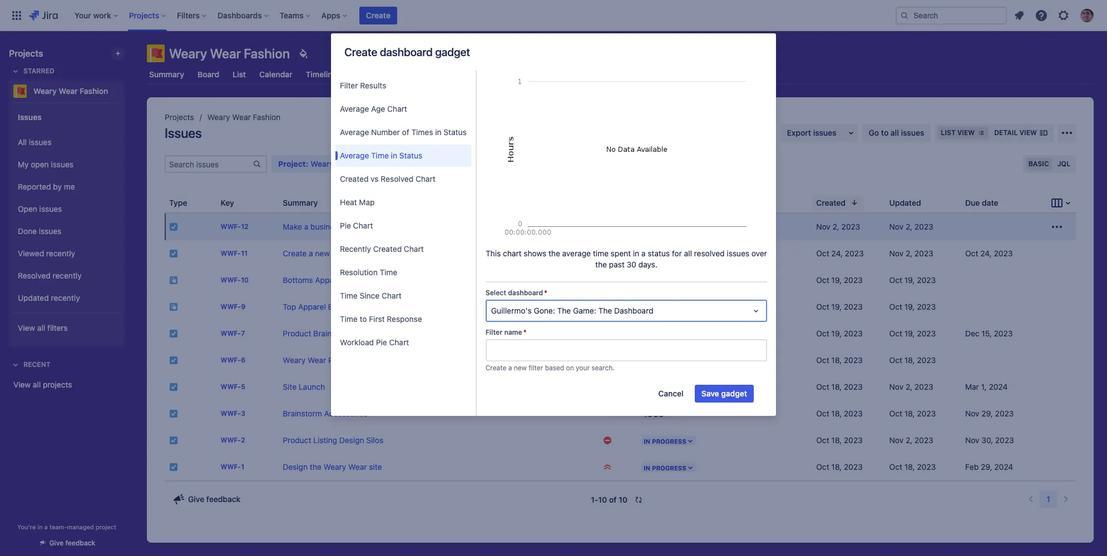 Task type: describe. For each thing, give the bounding box(es) containing it.
weary up board
[[169, 46, 207, 61]]

the up recently created chart
[[387, 222, 399, 232]]

wwf-9
[[221, 303, 246, 311]]

row containing bottoms apparel brainstorm
[[165, 267, 1077, 294]]

low image
[[603, 223, 612, 232]]

time since chart button
[[336, 285, 471, 307]]

resolved
[[695, 249, 725, 258]]

list link
[[231, 65, 248, 85]]

first
[[369, 315, 385, 324]]

me
[[64, 182, 75, 191]]

highest image for design the weary wear site
[[603, 463, 612, 472]]

chart down map
[[353, 221, 373, 230]]

filter results
[[340, 81, 387, 90]]

filter results button
[[336, 75, 471, 97]]

feedback for bottommost give feedback button
[[65, 539, 95, 548]]

feb
[[966, 463, 979, 472]]

medium image for create a new athleisure top to go along with the turtleneck pillow sweater
[[603, 249, 612, 258]]

in right you're
[[38, 524, 43, 531]]

1 horizontal spatial give feedback
[[188, 495, 241, 504]]

search.
[[592, 364, 615, 372]]

1 vertical spatial issues
[[165, 125, 202, 141]]

nov 2, 2023 for oct 18, 2023
[[890, 382, 934, 392]]

listing
[[313, 436, 337, 445]]

new for filter
[[514, 364, 527, 372]]

collapse recent projects image
[[9, 358, 22, 372]]

save gadget
[[702, 389, 748, 399]]

wwf-1 link
[[221, 463, 244, 472]]

site launch
[[283, 382, 325, 392]]

dec 15, 2023
[[966, 329, 1013, 338]]

accessories
[[324, 409, 368, 419]]

refresh image
[[635, 496, 644, 505]]

wwf- for bottoms apparel brainstorm
[[221, 276, 241, 285]]

nov 2, 2023 for oct 24, 2023
[[890, 249, 934, 258]]

view for view all projects
[[13, 380, 31, 390]]

wear up all issues link
[[59, 86, 78, 96]]

mar
[[966, 382, 980, 392]]

create for create a new filter based on your search.
[[486, 364, 507, 372]]

export issues
[[787, 128, 837, 137]]

along
[[404, 249, 424, 258]]

wwf- for design the weary wear site
[[221, 463, 241, 472]]

1 horizontal spatial give
[[188, 495, 204, 504]]

15,
[[982, 329, 992, 338]]

brainstorm up since
[[345, 276, 384, 285]]

0 vertical spatial fashion
[[244, 46, 290, 61]]

go to all issues link
[[863, 124, 931, 142]]

* for filter name *
[[524, 328, 527, 337]]

average for average time in status
[[340, 151, 369, 160]]

29, for nov
[[982, 409, 994, 419]]

for
[[672, 249, 682, 258]]

make a business proposal to the wholesale distributor
[[283, 222, 476, 232]]

export issues button
[[781, 124, 858, 142]]

reported by me link
[[13, 176, 120, 198]]

resolution time button
[[336, 262, 471, 284]]

0 vertical spatial give feedback button
[[166, 491, 247, 509]]

wwf-5 link
[[221, 383, 245, 392]]

my open issues link
[[13, 154, 120, 176]]

status inside button
[[400, 151, 423, 160]]

additions
[[356, 356, 389, 365]]

7
[[241, 330, 245, 338]]

save gadget button
[[695, 385, 754, 403]]

map
[[359, 198, 375, 207]]

0 vertical spatial issues
[[18, 112, 42, 122]]

project
[[96, 524, 116, 531]]

apparel for top
[[298, 302, 326, 312]]

product for product brainstorm
[[283, 329, 311, 338]]

filters
[[47, 323, 68, 333]]

medium high image
[[603, 436, 612, 445]]

1 button
[[1041, 491, 1058, 509]]

brainstorm accessories link
[[283, 409, 368, 419]]

wear down list link
[[232, 112, 251, 122]]

1 horizontal spatial created
[[373, 244, 402, 254]]

of for 10
[[609, 495, 617, 505]]

resolved recently link
[[13, 265, 120, 287]]

1 horizontal spatial projects
[[165, 112, 194, 122]]

2024 for feb 29, 2024
[[995, 463, 1014, 472]]

status
[[648, 249, 670, 258]]

all down recent
[[33, 380, 41, 390]]

2 horizontal spatial 10
[[619, 495, 628, 505]]

create for create a new athleisure top to go along with the turtleneck pillow sweater
[[283, 249, 307, 258]]

brainstorm down site launch link on the left
[[283, 409, 322, 419]]

launch
[[299, 382, 325, 392]]

turtleneck
[[457, 249, 495, 258]]

updated for updated
[[890, 198, 922, 207]]

medium image for weary wear palette additions
[[603, 356, 612, 365]]

task image for create a new athleisure top to go along with the turtleneck pillow sweater
[[169, 249, 178, 258]]

gadget inside button
[[722, 389, 748, 399]]

age
[[371, 104, 385, 114]]

wwf- for product brainstorm
[[221, 330, 241, 338]]

time up workload
[[340, 315, 358, 324]]

cancel
[[659, 389, 684, 399]]

managed
[[67, 524, 94, 531]]

chart for time since chart
[[382, 291, 402, 301]]

1 vertical spatial weary wear fashion link
[[208, 111, 281, 124]]

mar 1, 2024
[[966, 382, 1008, 392]]

open
[[31, 160, 49, 169]]

days.
[[639, 260, 658, 269]]

on
[[566, 364, 574, 372]]

task image for site
[[169, 383, 178, 392]]

filter for filter name *
[[486, 328, 503, 337]]

all right "go"
[[891, 128, 899, 137]]

done for done issues
[[18, 226, 37, 236]]

view all projects link
[[9, 375, 125, 395]]

wear up list link
[[210, 46, 241, 61]]

summary for summary button
[[283, 198, 318, 207]]

weary down starred
[[33, 86, 57, 96]]

wwf- for top apparel brainstorm
[[221, 303, 241, 311]]

row containing design the weary wear site
[[165, 454, 1077, 481]]

issues right "go"
[[902, 128, 925, 137]]

product listing design silos
[[283, 436, 384, 445]]

select dashboard *
[[486, 289, 548, 297]]

a inside this chart shows the average time spent in a status for all resolved issues over the past 30 days.
[[642, 249, 646, 258]]

filter name *
[[486, 328, 527, 337]]

2, for oct 18, 2023
[[906, 382, 913, 392]]

0 vertical spatial gadget
[[435, 46, 470, 58]]

average for average number of times in status
[[340, 127, 369, 137]]

time since chart
[[340, 291, 402, 301]]

create for create
[[366, 10, 391, 20]]

nov 2, 2023 for nov 2, 2023
[[890, 222, 934, 232]]

1 vertical spatial design
[[283, 463, 308, 472]]

medium image
[[603, 303, 612, 312]]

recently for updated recently
[[51, 293, 80, 303]]

3
[[241, 410, 245, 418]]

dashboard for *
[[508, 289, 543, 297]]

create button
[[360, 6, 397, 24]]

11
[[241, 250, 248, 258]]

heat
[[340, 198, 357, 207]]

reports link
[[457, 65, 491, 85]]

chart for recently created chart
[[404, 244, 424, 254]]

wwf- for create a new athleisure top to go along with the turtleneck pillow sweater
[[221, 250, 241, 258]]

wwf-1
[[221, 463, 244, 472]]

1 24, from the left
[[832, 249, 843, 258]]

site
[[283, 382, 297, 392]]

key
[[221, 198, 234, 207]]

forms link
[[348, 65, 376, 85]]

silos
[[366, 436, 384, 445]]

1 vertical spatial fashion
[[80, 86, 108, 96]]

wwf- for make a business proposal to the wholesale distributor
[[221, 223, 241, 231]]

to right proposal
[[378, 222, 385, 232]]

sub task image for bottoms
[[169, 276, 178, 285]]

pie chart button
[[336, 215, 471, 237]]

brainstorm accessories
[[283, 409, 368, 419]]

wwf-7 link
[[221, 330, 245, 338]]

wwf-12 link
[[221, 223, 249, 231]]

wwf-5
[[221, 383, 245, 392]]

* for select dashboard *
[[544, 289, 548, 297]]

open
[[18, 204, 37, 214]]

issues down all issues link
[[51, 160, 74, 169]]

go
[[393, 249, 402, 258]]

open image
[[750, 304, 763, 318]]

product for product listing design silos
[[283, 436, 311, 445]]

2024 for mar 1, 2024
[[989, 382, 1008, 392]]

task image for design
[[169, 463, 178, 472]]

1 horizontal spatial design
[[339, 436, 364, 445]]

this chart shows the average time spent in a status for all resolved issues over the past 30 days.
[[486, 249, 768, 269]]

jql
[[1058, 160, 1071, 168]]

feedback for topmost give feedback button
[[206, 495, 241, 504]]

issues right all
[[29, 137, 51, 147]]

weary up site
[[283, 356, 306, 365]]

average time in status
[[340, 151, 423, 160]]

heat map
[[340, 198, 375, 207]]

view for view all filters
[[18, 323, 35, 333]]

a left "team-"
[[44, 524, 48, 531]]

all inside this chart shows the average time spent in a status for all resolved issues over the past 30 days.
[[684, 249, 692, 258]]

1-10 of 10
[[591, 495, 628, 505]]

updated for updated recently
[[18, 293, 49, 303]]

average
[[563, 249, 591, 258]]

issues inside this chart shows the average time spent in a status for all resolved issues over the past 30 days.
[[727, 249, 750, 258]]

6
[[241, 356, 246, 365]]

to right "go"
[[882, 128, 889, 137]]

brainstorm up weary wear palette additions link at the left bottom of the page
[[313, 329, 353, 338]]

a for create a new filter based on your search.
[[509, 364, 512, 372]]

highest image for bottoms apparel brainstorm
[[603, 276, 612, 285]]

recently for resolved recently
[[53, 271, 82, 280]]

average for average age chart
[[340, 104, 369, 114]]

wwf- for weary wear palette additions
[[221, 356, 241, 365]]

reported
[[18, 182, 51, 191]]

heat map button
[[336, 191, 471, 214]]

issues inside button
[[814, 128, 837, 137]]

group containing issues
[[13, 102, 120, 346]]

time down go
[[380, 268, 398, 277]]

0 vertical spatial weary wear fashion
[[169, 46, 290, 61]]

all issues
[[18, 137, 51, 147]]

my open issues
[[18, 160, 74, 169]]

1 oct 24, 2023 from the left
[[817, 249, 864, 258]]

reported by me
[[18, 182, 75, 191]]

recently
[[340, 244, 371, 254]]

view all projects
[[13, 380, 72, 390]]

1 the from the left
[[558, 306, 571, 316]]

basic
[[1029, 160, 1050, 168]]

done issues
[[18, 226, 61, 236]]

design the weary wear site link
[[283, 463, 382, 472]]

projects link
[[165, 111, 194, 124]]

the down time
[[596, 260, 607, 269]]

resolved inside group
[[18, 271, 51, 280]]

the right with
[[443, 249, 455, 258]]

filter for filter results
[[340, 81, 358, 90]]



Task type: locate. For each thing, give the bounding box(es) containing it.
1 vertical spatial average
[[340, 127, 369, 137]]

10 for wwf-
[[241, 276, 249, 285]]

wwf- down wwf-7 link
[[221, 356, 241, 365]]

1 average from the top
[[340, 104, 369, 114]]

1 vertical spatial resolved
[[18, 271, 51, 280]]

wwf- up wwf-7
[[221, 303, 241, 311]]

0 vertical spatial summary
[[149, 70, 184, 79]]

1 vertical spatial feedback
[[65, 539, 95, 548]]

projects
[[9, 48, 43, 58], [165, 112, 194, 122]]

0 vertical spatial 1
[[241, 463, 244, 472]]

time
[[371, 151, 389, 160], [380, 268, 398, 277], [340, 291, 358, 301], [340, 315, 358, 324]]

2 average from the top
[[340, 127, 369, 137]]

medium image right the "your" at right
[[603, 356, 612, 365]]

group
[[13, 102, 120, 346], [13, 128, 120, 313]]

0 vertical spatial average
[[340, 104, 369, 114]]

0 vertical spatial product
[[283, 329, 311, 338]]

average
[[340, 104, 369, 114], [340, 127, 369, 137], [340, 151, 369, 160]]

the down listing
[[310, 463, 322, 472]]

of inside average number of times in status button
[[402, 127, 410, 137]]

created for created
[[817, 198, 846, 207]]

reports
[[460, 70, 489, 79]]

recently for viewed recently
[[46, 249, 75, 258]]

row containing make a business proposal to the wholesale distributor
[[165, 214, 1077, 240]]

1 vertical spatial of
[[609, 495, 617, 505]]

0 horizontal spatial view
[[958, 129, 975, 137]]

due
[[966, 198, 980, 207]]

in inside button
[[435, 127, 442, 137]]

7 row from the top
[[165, 374, 1077, 401]]

wwf-11 link
[[221, 250, 248, 258]]

0 vertical spatial 29,
[[982, 409, 994, 419]]

0 vertical spatial filter
[[340, 81, 358, 90]]

wear left palette
[[308, 356, 326, 365]]

0 horizontal spatial dashboard
[[380, 46, 433, 58]]

a for make a business proposal to the wholesale distributor
[[304, 222, 309, 232]]

task image for weary
[[169, 356, 178, 365]]

2 group from the top
[[13, 128, 120, 313]]

team-
[[50, 524, 67, 531]]

0 vertical spatial weary wear fashion link
[[9, 80, 120, 102]]

0 horizontal spatial give feedback button
[[32, 534, 102, 553]]

feedback
[[206, 495, 241, 504], [65, 539, 95, 548]]

6 wwf- from the top
[[221, 356, 241, 365]]

of for number
[[402, 127, 410, 137]]

0 horizontal spatial gadget
[[435, 46, 470, 58]]

chart inside "button"
[[387, 104, 407, 114]]

a left the filter
[[509, 364, 512, 372]]

highest image
[[603, 276, 612, 285], [603, 463, 612, 472]]

* right name
[[524, 328, 527, 337]]

2 24, from the left
[[981, 249, 992, 258]]

highest image down past
[[603, 276, 612, 285]]

2 vertical spatial fashion
[[253, 112, 281, 122]]

row
[[165, 214, 1077, 240], [165, 240, 1077, 267], [165, 267, 1077, 294], [165, 294, 1077, 321], [165, 321, 1077, 347], [165, 347, 1077, 374], [165, 374, 1077, 401], [165, 401, 1077, 428], [165, 428, 1077, 454], [165, 454, 1077, 481]]

view for detail view
[[1020, 129, 1038, 137]]

apparel up top apparel brainstorm
[[315, 276, 343, 285]]

1 view from the left
[[958, 129, 975, 137]]

done left over
[[733, 249, 752, 258]]

detail view
[[995, 129, 1038, 137]]

time to first response
[[340, 315, 422, 324]]

chart right go
[[404, 244, 424, 254]]

summary up make
[[283, 198, 318, 207]]

0 vertical spatial *
[[544, 289, 548, 297]]

dashboard up guillermo's
[[508, 289, 543, 297]]

2 task image from the top
[[169, 249, 178, 258]]

1 horizontal spatial new
[[514, 364, 527, 372]]

to left go
[[383, 249, 391, 258]]

1 wwf- from the top
[[221, 223, 241, 231]]

game:
[[573, 306, 597, 316]]

make
[[283, 222, 302, 232]]

due date
[[966, 198, 999, 207]]

create inside button
[[366, 10, 391, 20]]

shows
[[524, 249, 547, 258]]

recently created chart
[[340, 244, 424, 254]]

2 the from the left
[[599, 306, 612, 316]]

created inside issues element
[[817, 198, 846, 207]]

status inside button
[[444, 127, 467, 137]]

0 horizontal spatial issues
[[18, 112, 42, 122]]

time left since
[[340, 291, 358, 301]]

wwf-10
[[221, 276, 249, 285]]

filter
[[340, 81, 358, 90], [486, 328, 503, 337]]

19,
[[832, 276, 842, 285], [905, 276, 915, 285], [832, 302, 842, 312], [905, 302, 915, 312], [832, 329, 842, 338], [905, 329, 915, 338]]

1 vertical spatial give feedback button
[[32, 534, 102, 553]]

task image for product brainstorm
[[169, 330, 178, 338]]

1 vertical spatial filter
[[486, 328, 503, 337]]

2,
[[833, 222, 840, 232], [906, 222, 913, 232], [906, 249, 913, 258], [906, 382, 913, 392], [906, 436, 913, 445]]

give feedback down you're in a team-managed project
[[49, 539, 95, 548]]

1 horizontal spatial view
[[1020, 129, 1038, 137]]

0 horizontal spatial design
[[283, 463, 308, 472]]

2 medium image from the top
[[603, 356, 612, 365]]

vs
[[371, 174, 379, 184]]

sorted in descending order image
[[851, 198, 859, 207]]

2 horizontal spatial created
[[817, 198, 846, 207]]

workload pie chart button
[[336, 332, 471, 354]]

1 vertical spatial view
[[13, 380, 31, 390]]

1 task image from the top
[[169, 223, 178, 232]]

0 horizontal spatial filter
[[340, 81, 358, 90]]

create for create dashboard gadget
[[345, 46, 377, 58]]

summary inside button
[[283, 198, 318, 207]]

resolved down viewed
[[18, 271, 51, 280]]

nov 29, 2023
[[966, 409, 1015, 419]]

row containing weary wear palette additions
[[165, 347, 1077, 374]]

1 vertical spatial created
[[817, 198, 846, 207]]

2 vertical spatial average
[[340, 151, 369, 160]]

0 vertical spatial feedback
[[206, 495, 241, 504]]

0 horizontal spatial status
[[400, 151, 423, 160]]

0 vertical spatial sub task image
[[169, 276, 178, 285]]

1 horizontal spatial the
[[599, 306, 612, 316]]

updated down the 'resolved recently'
[[18, 293, 49, 303]]

product brainstorm
[[283, 329, 353, 338]]

in inside button
[[391, 151, 397, 160]]

0 vertical spatial dashboard
[[380, 46, 433, 58]]

task image for brainstorm
[[169, 410, 178, 419]]

viewed recently link
[[13, 243, 120, 265]]

recently created chart button
[[336, 238, 471, 261]]

5 wwf- from the top
[[221, 330, 241, 338]]

0 vertical spatial highest image
[[603, 276, 612, 285]]

1 vertical spatial pie
[[376, 338, 387, 347]]

24, down due date button at right
[[981, 249, 992, 258]]

wwf- down wwf-2 link
[[221, 463, 241, 472]]

issues
[[814, 128, 837, 137], [902, 128, 925, 137], [29, 137, 51, 147], [51, 160, 74, 169], [39, 204, 62, 214], [39, 226, 61, 236], [727, 249, 750, 258]]

0 vertical spatial status
[[444, 127, 467, 137]]

go to all issues
[[869, 128, 925, 137]]

wwf- down key "button"
[[221, 223, 241, 231]]

1 vertical spatial product
[[283, 436, 311, 445]]

0 vertical spatial updated
[[890, 198, 922, 207]]

weary wear fashion down starred
[[33, 86, 108, 96]]

1 horizontal spatial give feedback button
[[166, 491, 247, 509]]

new down business
[[315, 249, 330, 258]]

weary down product listing design silos at left
[[324, 463, 346, 472]]

row containing product brainstorm
[[165, 321, 1077, 347]]

average number of times in status button
[[336, 121, 471, 144]]

oct 24, 2023 down due date button at right
[[966, 249, 1013, 258]]

status right times
[[444, 127, 467, 137]]

2 row from the top
[[165, 240, 1077, 267]]

sub task image for top
[[169, 303, 178, 312]]

1 horizontal spatial 24,
[[981, 249, 992, 258]]

recently down resolved recently link
[[51, 293, 80, 303]]

time up vs
[[371, 151, 389, 160]]

0 horizontal spatial resolved
[[18, 271, 51, 280]]

row containing brainstorm accessories
[[165, 401, 1077, 428]]

wwf- up wwf-2 link
[[221, 410, 241, 418]]

10 for 1-
[[599, 495, 607, 505]]

2 product from the top
[[283, 436, 311, 445]]

1-
[[591, 495, 599, 505]]

1 horizontal spatial list
[[942, 129, 956, 137]]

4 task image from the top
[[169, 463, 178, 472]]

row containing create a new athleisure top to go along with the turtleneck pillow sweater
[[165, 240, 1077, 267]]

1 row from the top
[[165, 214, 1077, 240]]

projects down the 'summary' link
[[165, 112, 194, 122]]

row containing product listing design silos
[[165, 428, 1077, 454]]

1 group from the top
[[13, 102, 120, 346]]

wear
[[210, 46, 241, 61], [59, 86, 78, 96], [232, 112, 251, 122], [308, 356, 326, 365], [349, 463, 367, 472]]

primary element
[[7, 0, 896, 31]]

0 horizontal spatial oct 24, 2023
[[817, 249, 864, 258]]

weary wear fashion link
[[9, 80, 120, 102], [208, 111, 281, 124]]

create up forms
[[345, 46, 377, 58]]

1 horizontal spatial done
[[733, 249, 752, 258]]

all right for
[[684, 249, 692, 258]]

tab list
[[140, 65, 1101, 85]]

gadget up reports
[[435, 46, 470, 58]]

wwf- up wwf-1 link
[[221, 437, 241, 445]]

wwf- down wwf-9
[[221, 330, 241, 338]]

tab list containing summary
[[140, 65, 1101, 85]]

0 horizontal spatial pie
[[340, 221, 351, 230]]

2024 down nov 30, 2023
[[995, 463, 1014, 472]]

task image
[[169, 356, 178, 365], [169, 383, 178, 392], [169, 410, 178, 419], [169, 463, 178, 472]]

1 horizontal spatial *
[[544, 289, 548, 297]]

1 vertical spatial recently
[[53, 271, 82, 280]]

3 task image from the top
[[169, 330, 178, 338]]

wwf- for site launch
[[221, 383, 241, 392]]

create down the filter name *
[[486, 364, 507, 372]]

wwf-3
[[221, 410, 245, 418]]

1 inside issues element
[[241, 463, 244, 472]]

2 sub task image from the top
[[169, 303, 178, 312]]

undefined generated chart image image
[[500, 70, 753, 239]]

apparel right top
[[298, 302, 326, 312]]

1 vertical spatial projects
[[165, 112, 194, 122]]

1 vertical spatial 1
[[1047, 495, 1051, 504]]

Search field
[[896, 6, 1008, 24]]

wwf- for brainstorm accessories
[[221, 410, 241, 418]]

0 vertical spatial list
[[233, 70, 246, 79]]

0 vertical spatial projects
[[9, 48, 43, 58]]

chart for workload pie chart
[[389, 338, 409, 347]]

medium image
[[603, 249, 612, 258], [603, 356, 612, 365]]

2024 right 1,
[[989, 382, 1008, 392]]

created down make a business proposal to the wholesale distributor link
[[373, 244, 402, 254]]

give feedback button down wwf-1 link
[[166, 491, 247, 509]]

issues up all issues
[[18, 112, 42, 122]]

with
[[426, 249, 441, 258]]

give feedback button down you're in a team-managed project
[[32, 534, 102, 553]]

highest image
[[603, 410, 612, 419]]

average number of times in status
[[340, 127, 467, 137]]

4 row from the top
[[165, 294, 1077, 321]]

created button
[[812, 195, 864, 211]]

give feedback
[[188, 495, 241, 504], [49, 539, 95, 548]]

nov
[[817, 222, 831, 232], [890, 222, 904, 232], [890, 249, 904, 258], [890, 382, 904, 392], [966, 409, 980, 419], [890, 436, 904, 445], [966, 436, 980, 445]]

view right detail
[[1020, 129, 1038, 137]]

chart down average time in status button on the left
[[416, 174, 436, 184]]

product down top
[[283, 329, 311, 338]]

1 sub task image from the top
[[169, 276, 178, 285]]

by
[[53, 182, 62, 191]]

10 wwf- from the top
[[221, 463, 241, 472]]

issues left over
[[727, 249, 750, 258]]

weary right projects 'link'
[[208, 112, 230, 122]]

jira image
[[29, 9, 58, 22], [29, 9, 58, 22]]

0 horizontal spatial 24,
[[832, 249, 843, 258]]

product left listing
[[283, 436, 311, 445]]

task image
[[169, 223, 178, 232], [169, 249, 178, 258], [169, 330, 178, 338], [169, 436, 178, 445]]

status
[[444, 127, 467, 137], [400, 151, 423, 160]]

29, for feb
[[981, 463, 993, 472]]

pie
[[340, 221, 351, 230], [376, 338, 387, 347]]

0 horizontal spatial done
[[18, 226, 37, 236]]

30
[[627, 260, 637, 269]]

resolution
[[340, 268, 378, 277]]

nov 30, 2023
[[966, 436, 1015, 445]]

1 vertical spatial updated
[[18, 293, 49, 303]]

create up the create dashboard gadget
[[366, 10, 391, 20]]

wwf-
[[221, 223, 241, 231], [221, 250, 241, 258], [221, 276, 241, 285], [221, 303, 241, 311], [221, 330, 241, 338], [221, 356, 241, 365], [221, 383, 241, 392], [221, 410, 241, 418], [221, 437, 241, 445], [221, 463, 241, 472]]

recently
[[46, 249, 75, 258], [53, 271, 82, 280], [51, 293, 80, 303]]

create
[[366, 10, 391, 20], [345, 46, 377, 58], [283, 249, 307, 258], [486, 364, 507, 372]]

athleisure
[[332, 249, 367, 258]]

weary wear fashion down list link
[[208, 112, 281, 122]]

0 vertical spatial pie
[[340, 221, 351, 230]]

0 horizontal spatial weary wear fashion link
[[9, 80, 120, 102]]

done for done
[[733, 249, 752, 258]]

view all filters link
[[13, 317, 120, 340]]

open export issues dropdown image
[[845, 126, 858, 140]]

29, up 30,
[[982, 409, 994, 419]]

wwf- down wwf-12 link
[[221, 250, 241, 258]]

average left age
[[340, 104, 369, 114]]

view left filters
[[18, 323, 35, 333]]

29,
[[982, 409, 994, 419], [981, 463, 993, 472]]

10 inside issues element
[[241, 276, 249, 285]]

1 medium image from the top
[[603, 249, 612, 258]]

4 task image from the top
[[169, 436, 178, 445]]

0 horizontal spatial feedback
[[65, 539, 95, 548]]

10 row from the top
[[165, 454, 1077, 481]]

forms
[[350, 70, 374, 79]]

type
[[169, 198, 187, 207]]

wear left site
[[349, 463, 367, 472]]

row containing site launch
[[165, 374, 1077, 401]]

create banner
[[0, 0, 1108, 31]]

1 vertical spatial medium image
[[603, 356, 612, 365]]

wwf-9 link
[[221, 303, 246, 311]]

a for create a new athleisure top to go along with the turtleneck pillow sweater
[[309, 249, 313, 258]]

updated right sorted in descending order icon
[[890, 198, 922, 207]]

24, down created button in the top right of the page
[[832, 249, 843, 258]]

issues down 'reported by me'
[[39, 204, 62, 214]]

2 vertical spatial weary wear fashion
[[208, 112, 281, 122]]

2, for nov 2, 2023
[[906, 222, 913, 232]]

4 wwf- from the top
[[221, 303, 241, 311]]

1 vertical spatial 2024
[[995, 463, 1014, 472]]

1 horizontal spatial resolved
[[381, 174, 414, 184]]

0 horizontal spatial 1
[[241, 463, 244, 472]]

to left first
[[360, 315, 367, 324]]

2 oct 24, 2023 from the left
[[966, 249, 1013, 258]]

view left detail
[[958, 129, 975, 137]]

0 horizontal spatial give feedback
[[49, 539, 95, 548]]

5 row from the top
[[165, 321, 1077, 347]]

new for athleisure
[[315, 249, 330, 258]]

spent
[[611, 249, 631, 258]]

0 horizontal spatial updated
[[18, 293, 49, 303]]

pie up additions
[[376, 338, 387, 347]]

average inside button
[[340, 151, 369, 160]]

0 vertical spatial of
[[402, 127, 410, 137]]

2 highest image from the top
[[603, 463, 612, 472]]

create down make
[[283, 249, 307, 258]]

give
[[188, 495, 204, 504], [49, 539, 64, 548]]

9 wwf- from the top
[[221, 437, 241, 445]]

* up the gone:
[[544, 289, 548, 297]]

30,
[[982, 436, 994, 445]]

None field
[[487, 341, 767, 361]]

search image
[[901, 11, 910, 20]]

2 task image from the top
[[169, 383, 178, 392]]

0 vertical spatial created
[[340, 174, 369, 184]]

type button
[[165, 195, 205, 211]]

collapse starred projects image
[[9, 65, 22, 78]]

group containing all issues
[[13, 128, 120, 313]]

3 task image from the top
[[169, 410, 178, 419]]

8 row from the top
[[165, 401, 1077, 428]]

summary link
[[147, 65, 186, 85]]

1 highest image from the top
[[603, 276, 612, 285]]

1 horizontal spatial gadget
[[722, 389, 748, 399]]

give feedback button
[[166, 491, 247, 509], [32, 534, 102, 553]]

1 horizontal spatial summary
[[283, 198, 318, 207]]

time to first response button
[[336, 308, 471, 331]]

created left vs
[[340, 174, 369, 184]]

summary for the 'summary' link
[[149, 70, 184, 79]]

6 row from the top
[[165, 347, 1077, 374]]

date
[[983, 198, 999, 207]]

all issues link
[[13, 131, 120, 154]]

1 vertical spatial status
[[400, 151, 423, 160]]

top apparel brainstorm
[[283, 302, 367, 312]]

chart for average age chart
[[387, 104, 407, 114]]

1 inside 'button'
[[1047, 495, 1051, 504]]

recently down viewed recently link
[[53, 271, 82, 280]]

chart inside button
[[404, 244, 424, 254]]

1 horizontal spatial oct 24, 2023
[[966, 249, 1013, 258]]

8 wwf- from the top
[[221, 410, 241, 418]]

in inside this chart shows the average time spent in a status for all resolved issues over the past 30 days.
[[633, 249, 640, 258]]

1 vertical spatial sub task image
[[169, 303, 178, 312]]

3 wwf- from the top
[[221, 276, 241, 285]]

0 vertical spatial give
[[188, 495, 204, 504]]

oct 19, 2023
[[817, 276, 863, 285], [890, 276, 936, 285], [817, 302, 863, 312], [890, 302, 936, 312], [817, 329, 863, 338], [890, 329, 936, 338]]

to inside button
[[360, 315, 367, 324]]

task image for make a business proposal to the wholesale distributor
[[169, 223, 178, 232]]

sub task image
[[169, 276, 178, 285], [169, 303, 178, 312]]

1 vertical spatial weary wear fashion
[[33, 86, 108, 96]]

1 vertical spatial summary
[[283, 198, 318, 207]]

filter inside button
[[340, 81, 358, 90]]

a up bottoms
[[309, 249, 313, 258]]

list for list
[[233, 70, 246, 79]]

dashboard up filter results button
[[380, 46, 433, 58]]

0 vertical spatial view
[[18, 323, 35, 333]]

9 row from the top
[[165, 428, 1077, 454]]

Search issues text field
[[166, 156, 253, 172]]

done inside issues element
[[733, 249, 752, 258]]

response
[[387, 315, 422, 324]]

the right game:
[[599, 306, 612, 316]]

wwf- up wwf-9 link
[[221, 276, 241, 285]]

0 horizontal spatial summary
[[149, 70, 184, 79]]

design left 'silos'
[[339, 436, 364, 445]]

done inside group
[[18, 226, 37, 236]]

list for list view
[[942, 129, 956, 137]]

1 horizontal spatial 1
[[1047, 495, 1051, 504]]

1 vertical spatial gadget
[[722, 389, 748, 399]]

0 horizontal spatial projects
[[9, 48, 43, 58]]

1 vertical spatial dashboard
[[508, 289, 543, 297]]

name
[[505, 328, 522, 337]]

0 horizontal spatial give
[[49, 539, 64, 548]]

design
[[339, 436, 364, 445], [283, 463, 308, 472]]

0 vertical spatial design
[[339, 436, 364, 445]]

all
[[18, 137, 27, 147]]

dashboard for gadget
[[380, 46, 433, 58]]

apparel for bottoms
[[315, 276, 343, 285]]

1 task image from the top
[[169, 356, 178, 365]]

dec
[[966, 329, 980, 338]]

feedback down managed
[[65, 539, 95, 548]]

wwf- up wwf-3
[[221, 383, 241, 392]]

10
[[241, 276, 249, 285], [599, 495, 607, 505], [619, 495, 628, 505]]

2 view from the left
[[1020, 129, 1038, 137]]

create inside issues element
[[283, 249, 307, 258]]

2, for oct 24, 2023
[[906, 249, 913, 258]]

3 average from the top
[[340, 151, 369, 160]]

new inside issues element
[[315, 249, 330, 258]]

created inside button
[[340, 174, 369, 184]]

top
[[369, 249, 381, 258]]

2 wwf- from the top
[[221, 250, 241, 258]]

dashboard
[[615, 306, 654, 316]]

weary wear fashion up list link
[[169, 46, 290, 61]]

average inside "button"
[[340, 104, 369, 114]]

key button
[[216, 195, 252, 211]]

0 vertical spatial medium image
[[603, 249, 612, 258]]

1 vertical spatial highest image
[[603, 463, 612, 472]]

guillermo's
[[491, 306, 532, 316]]

issues element
[[165, 193, 1077, 481]]

0 horizontal spatial 10
[[241, 276, 249, 285]]

updated inside button
[[890, 198, 922, 207]]

1 product from the top
[[283, 329, 311, 338]]

row containing top apparel brainstorm
[[165, 294, 1077, 321]]

average inside button
[[340, 127, 369, 137]]

resolved right vs
[[381, 174, 414, 184]]

0 horizontal spatial the
[[558, 306, 571, 316]]

weary wear fashion link down starred
[[9, 80, 120, 102]]

view for list view
[[958, 129, 975, 137]]

projects up the collapse starred projects icon
[[9, 48, 43, 58]]

1 vertical spatial give
[[49, 539, 64, 548]]

wwf- for product listing design silos
[[221, 437, 241, 445]]

brainstorm down since
[[328, 302, 367, 312]]

weary wear fashion link down list link
[[208, 111, 281, 124]]

wwf-6 link
[[221, 356, 246, 365]]

done
[[18, 226, 37, 236], [733, 249, 752, 258]]

filter down forms
[[340, 81, 358, 90]]

created for created vs resolved chart
[[340, 174, 369, 184]]

resolved inside button
[[381, 174, 414, 184]]

7 wwf- from the top
[[221, 383, 241, 392]]

chart right age
[[387, 104, 407, 114]]

give feedback down wwf-1 link
[[188, 495, 241, 504]]

wwf-6
[[221, 356, 246, 365]]

gadget right "save"
[[722, 389, 748, 399]]

sweater
[[520, 249, 549, 258]]

1 vertical spatial list
[[942, 129, 956, 137]]

chart down time to first response button
[[389, 338, 409, 347]]

the right shows
[[549, 249, 560, 258]]

issues up viewed recently
[[39, 226, 61, 236]]

0 horizontal spatial new
[[315, 249, 330, 258]]

bottoms apparel brainstorm
[[283, 276, 384, 285]]

open issues link
[[13, 198, 120, 220]]

all left filters
[[37, 323, 45, 333]]

task image for product listing design silos
[[169, 436, 178, 445]]

3 row from the top
[[165, 267, 1077, 294]]

0 vertical spatial recently
[[46, 249, 75, 258]]

24,
[[832, 249, 843, 258], [981, 249, 992, 258]]

weary wear palette additions
[[283, 356, 389, 365]]



Task type: vqa. For each thing, say whether or not it's contained in the screenshot.
List's list
yes



